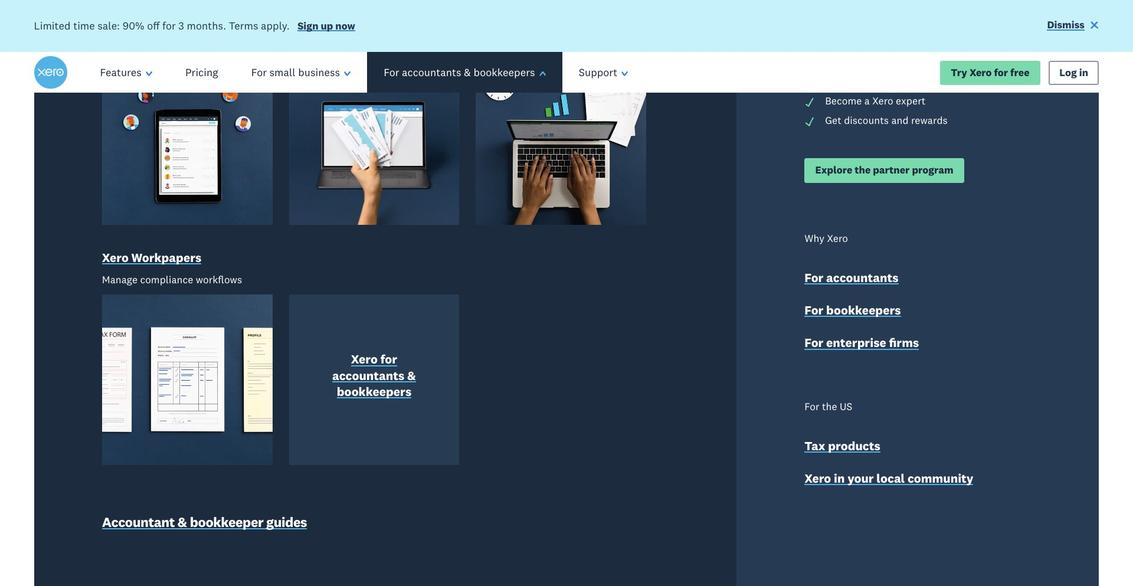 Task type: vqa. For each thing, say whether or not it's contained in the screenshot.
the top Included image
yes



Task type: locate. For each thing, give the bounding box(es) containing it.
1 vertical spatial the
[[823, 400, 838, 413]]

1 vertical spatial accountants
[[827, 270, 899, 286]]

2 vertical spatial bookkeepers
[[337, 384, 412, 400]]

2 horizontal spatial &
[[464, 66, 471, 79]]

1 vertical spatial soccer
[[434, 212, 489, 236]]

bookkeepers inside for accountants & bookkeepers dropdown button
[[474, 66, 535, 79]]

for inside "link"
[[805, 270, 824, 286]]

1 vertical spatial bookkeepers
[[827, 302, 902, 318]]

for inside dropdown button
[[251, 66, 267, 79]]

log in
[[1060, 66, 1089, 79]]

for enterprise firms link
[[805, 335, 920, 354]]

in left your
[[834, 471, 845, 487]]

sign up now link
[[298, 19, 355, 35]]

the
[[855, 164, 871, 177], [823, 400, 838, 413]]

0 vertical spatial included image
[[805, 78, 816, 88]]

bookkeepers
[[474, 66, 535, 79], [827, 302, 902, 318], [337, 384, 412, 400]]

for inside dropdown button
[[384, 66, 400, 79]]

the left "partner"
[[855, 164, 871, 177]]

0 horizontal spatial bookkeepers
[[337, 384, 412, 400]]

0 horizontal spatial soccer
[[434, 212, 489, 236]]

and left support
[[736, 212, 768, 236]]

xero inside xero in your local community link
[[805, 471, 832, 487]]

xero workpapers link
[[102, 250, 202, 268]]

a
[[865, 95, 870, 108]]

in
[[1080, 66, 1089, 79], [834, 471, 845, 487]]

2 horizontal spatial bookkeepers
[[827, 302, 902, 318]]

limited
[[34, 19, 71, 32]]

accountants inside 'for accountants' "link"
[[827, 270, 899, 286]]

try xero for free link
[[941, 61, 1041, 85]]

accountants inside xero for accountants & bookkeepers
[[332, 368, 405, 384]]

manage compliance workflows
[[102, 273, 242, 286]]

1 horizontal spatial and
[[892, 114, 909, 127]]

xero inside xero for accountants & bookkeepers
[[351, 352, 378, 367]]

xero
[[970, 66, 992, 79], [873, 95, 894, 108], [211, 212, 249, 236], [828, 232, 849, 245], [102, 250, 129, 265], [351, 352, 378, 367], [805, 471, 832, 487]]

get
[[826, 114, 842, 127]]

0 horizontal spatial &
[[178, 514, 187, 531]]

xero in your local community
[[805, 471, 974, 487]]

0 vertical spatial bookkeepers
[[474, 66, 535, 79]]

for
[[162, 19, 176, 32], [995, 66, 1009, 79], [486, 134, 552, 196], [844, 212, 868, 236], [381, 352, 398, 367]]

0 vertical spatial accountants
[[402, 66, 462, 79]]

xero inside xero workpapers link
[[102, 250, 129, 265]]

accountants for for accountants
[[827, 270, 899, 286]]

0 vertical spatial soccer
[[562, 134, 710, 196]]

workpapers
[[131, 250, 202, 265]]

included image
[[805, 97, 816, 107]]

1 vertical spatial in
[[834, 471, 845, 487]]

by
[[540, 212, 560, 236]]

for bookkeepers
[[805, 302, 902, 318]]

for for for enterprise firms
[[805, 335, 824, 351]]

1 horizontal spatial &
[[408, 368, 416, 384]]

accountant & bookkeeper guides link
[[102, 514, 307, 533]]

a women player kicks a ball high in the air on club grounds, and a series of bar charts of increasing height. image
[[306, 326, 828, 586]]

for soccer clubs
[[476, 134, 842, 196]]

for accountants link
[[805, 270, 899, 288]]

1 vertical spatial and
[[736, 212, 768, 236]]

accountants inside for accountants & bookkeepers dropdown button
[[402, 66, 462, 79]]

now
[[336, 19, 355, 32]]

2 vertical spatial &
[[178, 514, 187, 531]]

enterprise
[[827, 335, 887, 351]]

xero is helping grassroots soccer grow by providing resources and support for clubs.
[[211, 212, 923, 236]]

included image
[[805, 78, 816, 88], [805, 116, 816, 127]]

for accountants & bookkeepers button
[[363, 52, 567, 93]]

1 horizontal spatial soccer
[[562, 134, 710, 196]]

us
[[840, 400, 853, 413]]

soccer
[[562, 134, 710, 196], [434, 212, 489, 236]]

for for for the us
[[805, 400, 820, 413]]

0 horizontal spatial and
[[736, 212, 768, 236]]

0 vertical spatial the
[[855, 164, 871, 177]]

1 horizontal spatial the
[[855, 164, 871, 177]]

time
[[73, 19, 95, 32]]

why xero
[[805, 232, 849, 245]]

1 vertical spatial included image
[[805, 116, 816, 127]]

for
[[251, 66, 267, 79], [384, 66, 400, 79], [805, 270, 824, 286], [805, 302, 824, 318], [805, 335, 824, 351], [805, 400, 820, 413]]

terms
[[229, 19, 258, 32]]

0 vertical spatial &
[[464, 66, 471, 79]]

xero inside try xero for free link
[[970, 66, 992, 79]]

0 horizontal spatial in
[[834, 471, 845, 487]]

included image down included image
[[805, 116, 816, 127]]

grow
[[494, 212, 535, 236]]

included image up included image
[[805, 78, 816, 88]]

get discounts and rewards
[[826, 114, 948, 127]]

features
[[100, 66, 142, 79]]

0 horizontal spatial the
[[823, 400, 838, 413]]

xero workpapers
[[102, 250, 202, 265]]

why
[[805, 232, 825, 245]]

for accountants & bookkeepers
[[384, 66, 535, 79]]

explore the partner program link
[[805, 159, 965, 183]]

products
[[829, 438, 881, 454]]

2 vertical spatial accountants
[[332, 368, 405, 384]]

tax products link
[[805, 438, 881, 457]]

the for partner
[[855, 164, 871, 177]]

1 horizontal spatial in
[[1080, 66, 1089, 79]]

for inside xero for accountants & bookkeepers
[[381, 352, 398, 367]]

0 vertical spatial in
[[1080, 66, 1089, 79]]

1 horizontal spatial bookkeepers
[[474, 66, 535, 79]]

90%
[[123, 19, 144, 32]]

accountants
[[402, 66, 462, 79], [827, 270, 899, 286], [332, 368, 405, 384]]

for enterprise firms
[[805, 335, 920, 351]]

1 vertical spatial &
[[408, 368, 416, 384]]

the left us
[[823, 400, 838, 413]]

business
[[298, 66, 340, 79]]

and
[[892, 114, 909, 127], [736, 212, 768, 236]]

in right log
[[1080, 66, 1089, 79]]

and down expert
[[892, 114, 909, 127]]

xero homepage image
[[34, 56, 67, 89]]

months.
[[187, 19, 226, 32]]

for accountants
[[805, 270, 899, 286]]

accountant
[[102, 514, 175, 531]]

helping
[[273, 212, 335, 236]]



Task type: describe. For each thing, give the bounding box(es) containing it.
in for xero
[[834, 471, 845, 487]]

providing
[[565, 212, 644, 236]]

log in link
[[1049, 61, 1100, 85]]

limited time sale: 90% off for 3 months. terms apply.
[[34, 19, 290, 32]]

& inside xero for accountants & bookkeepers
[[408, 368, 416, 384]]

clubs.
[[872, 212, 923, 236]]

for for for accountants & bookkeepers
[[384, 66, 400, 79]]

try
[[952, 66, 968, 79]]

rewards
[[912, 114, 948, 127]]

apply.
[[261, 19, 290, 32]]

for for for accountants
[[805, 270, 824, 286]]

log
[[1060, 66, 1078, 79]]

community
[[908, 471, 974, 487]]

become
[[826, 95, 862, 108]]

guides
[[266, 514, 307, 531]]

partner
[[874, 164, 910, 177]]

free
[[1011, 66, 1030, 79]]

2 included image from the top
[[805, 116, 816, 127]]

accountants for for accountants & bookkeepers
[[402, 66, 462, 79]]

up
[[321, 19, 333, 32]]

accountant & bookkeeper guides
[[102, 514, 307, 531]]

explore the partner program
[[816, 164, 954, 177]]

grassroots
[[340, 212, 429, 236]]

tax products
[[805, 438, 881, 454]]

tax
[[805, 438, 826, 454]]

dismiss button
[[1048, 18, 1100, 34]]

program
[[913, 164, 954, 177]]

for small business
[[251, 66, 340, 79]]

& inside dropdown button
[[464, 66, 471, 79]]

local
[[877, 471, 905, 487]]

workflows
[[196, 273, 242, 286]]

dismiss
[[1048, 18, 1085, 31]]

small
[[270, 66, 296, 79]]

is
[[254, 212, 268, 236]]

discounts
[[845, 114, 889, 127]]

explore
[[816, 164, 853, 177]]

in for log
[[1080, 66, 1089, 79]]

pricing
[[185, 66, 218, 79]]

3
[[179, 19, 184, 32]]

become a xero expert
[[826, 95, 926, 108]]

firms
[[890, 335, 920, 351]]

compliance
[[140, 273, 193, 286]]

xero in your local community link
[[805, 471, 974, 489]]

bookkeepers inside the for bookkeepers link
[[827, 302, 902, 318]]

for bookkeepers link
[[805, 302, 902, 321]]

0 vertical spatial and
[[892, 114, 909, 127]]

bookkeeper
[[190, 514, 264, 531]]

resources
[[649, 212, 731, 236]]

1 included image from the top
[[805, 78, 816, 88]]

features button
[[84, 52, 169, 93]]

for for for bookkeepers
[[805, 302, 824, 318]]

support
[[772, 212, 839, 236]]

pricing link
[[169, 52, 235, 93]]

try xero for free
[[952, 66, 1030, 79]]

bookkeepers inside xero for accountants & bookkeepers
[[337, 384, 412, 400]]

xero for accountants & bookkeepers
[[332, 352, 416, 400]]

for small business button
[[235, 52, 367, 93]]

expert
[[897, 95, 926, 108]]

manage
[[102, 273, 138, 286]]

sign
[[298, 19, 319, 32]]

xero for accountants & bookkeepers link
[[314, 352, 435, 402]]

sign up now
[[298, 19, 355, 32]]

support
[[579, 66, 618, 79]]

the for us
[[823, 400, 838, 413]]

support button
[[563, 52, 645, 93]]

for the us
[[805, 400, 853, 413]]

clubs
[[720, 134, 842, 196]]

your
[[848, 471, 874, 487]]

for for for small business
[[251, 66, 267, 79]]

sale:
[[98, 19, 120, 32]]

off
[[147, 19, 160, 32]]



